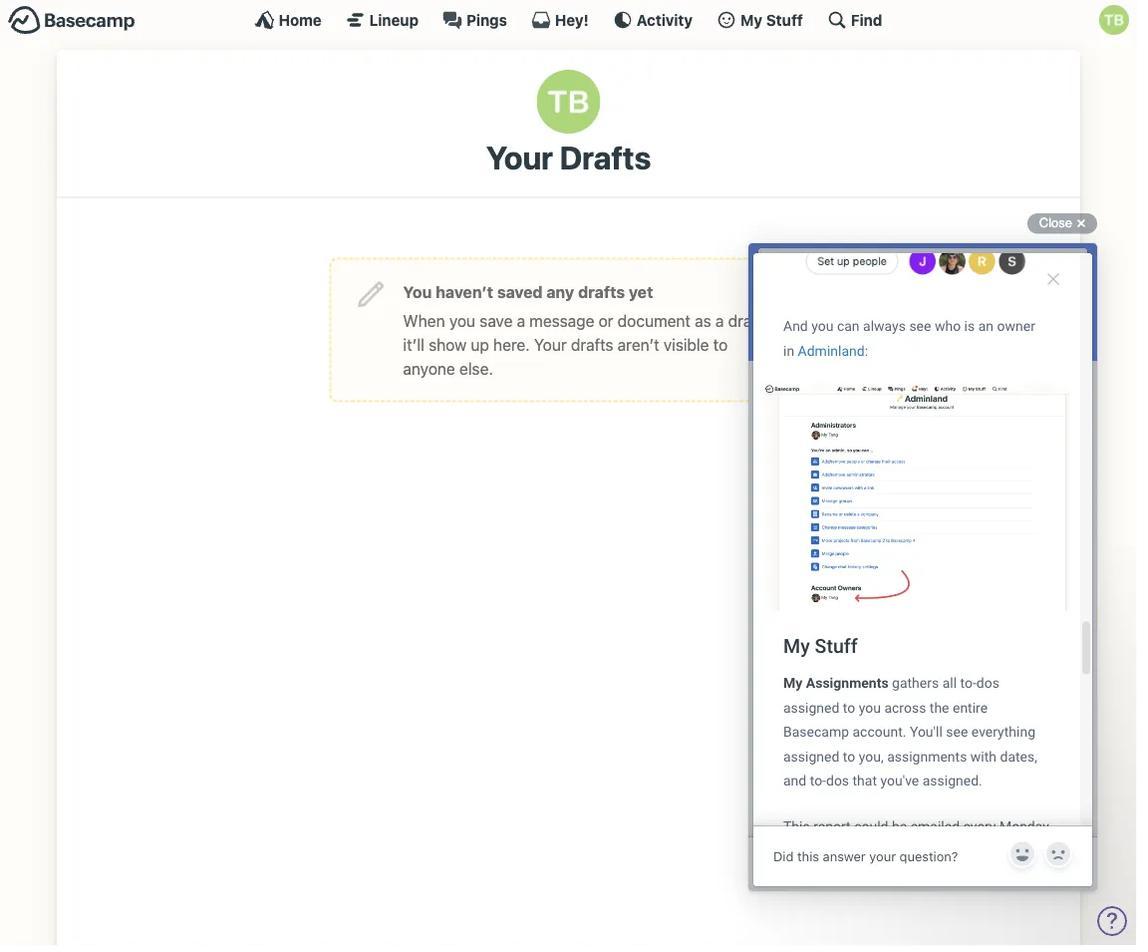 Task type: vqa. For each thing, say whether or not it's contained in the screenshot.
the bottom The Tim Burton Image
yes



Task type: locate. For each thing, give the bounding box(es) containing it.
1 vertical spatial your
[[534, 335, 567, 354]]

my stuff button
[[717, 10, 804, 30]]

drafts
[[579, 282, 625, 301], [571, 335, 614, 354]]

your down message in the top of the page
[[534, 335, 567, 354]]

home link
[[255, 10, 322, 30]]

close
[[1040, 215, 1073, 230]]

activity link
[[613, 10, 693, 30]]

switch accounts image
[[8, 5, 136, 36]]

close button
[[1028, 211, 1098, 235]]

0 vertical spatial your
[[487, 139, 553, 177]]

your drafts
[[487, 139, 651, 177]]

main element
[[0, 0, 1138, 39]]

1 horizontal spatial tim burton image
[[1100, 5, 1130, 35]]

a right save
[[517, 311, 526, 330]]

draft,
[[729, 311, 768, 330]]

0 vertical spatial tim burton image
[[1100, 5, 1130, 35]]

home
[[279, 11, 322, 28]]

activity
[[637, 11, 693, 28]]

anyone
[[403, 359, 456, 378]]

up
[[471, 335, 489, 354]]

drafts down or
[[571, 335, 614, 354]]

pings button
[[443, 10, 508, 30]]

you haven't saved any drafts yet when you save a message or document as a draft, it'll show up here. your drafts aren't visible to anyone else.
[[403, 282, 768, 378]]

you
[[450, 311, 476, 330]]

find
[[852, 11, 883, 28]]

0 vertical spatial drafts
[[579, 282, 625, 301]]

else.
[[460, 359, 494, 378]]

1 vertical spatial tim burton image
[[537, 70, 601, 134]]

any
[[547, 282, 575, 301]]

1 horizontal spatial a
[[716, 311, 725, 330]]

your left drafts
[[487, 139, 553, 177]]

a right as
[[716, 311, 725, 330]]

my stuff
[[741, 11, 804, 28]]

cross small image
[[1070, 211, 1094, 235], [1070, 211, 1094, 235]]

0 horizontal spatial a
[[517, 311, 526, 330]]

2 a from the left
[[716, 311, 725, 330]]

hey!
[[555, 11, 589, 28]]

0 horizontal spatial tim burton image
[[537, 70, 601, 134]]

your
[[487, 139, 553, 177], [534, 335, 567, 354]]

you
[[403, 282, 432, 301]]

to
[[714, 335, 728, 354]]

drafts up or
[[579, 282, 625, 301]]

a
[[517, 311, 526, 330], [716, 311, 725, 330]]

tim burton image
[[1100, 5, 1130, 35], [537, 70, 601, 134]]

save
[[480, 311, 513, 330]]



Task type: describe. For each thing, give the bounding box(es) containing it.
it'll
[[403, 335, 425, 354]]

stuff
[[767, 11, 804, 28]]

or
[[599, 311, 614, 330]]

document
[[618, 311, 691, 330]]

lineup link
[[346, 10, 419, 30]]

when
[[403, 311, 445, 330]]

find button
[[828, 10, 883, 30]]

message
[[530, 311, 595, 330]]

show
[[429, 335, 467, 354]]

my
[[741, 11, 763, 28]]

1 vertical spatial drafts
[[571, 335, 614, 354]]

drafts
[[560, 139, 651, 177]]

1 a from the left
[[517, 311, 526, 330]]

your inside you haven't saved any drafts yet when you save a message or document as a draft, it'll show up here. your drafts aren't visible to anyone else.
[[534, 335, 567, 354]]

hey! button
[[532, 10, 589, 30]]

pings
[[467, 11, 508, 28]]

here.
[[494, 335, 530, 354]]

as
[[695, 311, 712, 330]]

saved
[[498, 282, 543, 301]]

haven't
[[436, 282, 494, 301]]

visible
[[664, 335, 710, 354]]

lineup
[[370, 11, 419, 28]]

yet
[[629, 282, 654, 301]]

aren't
[[618, 335, 660, 354]]



